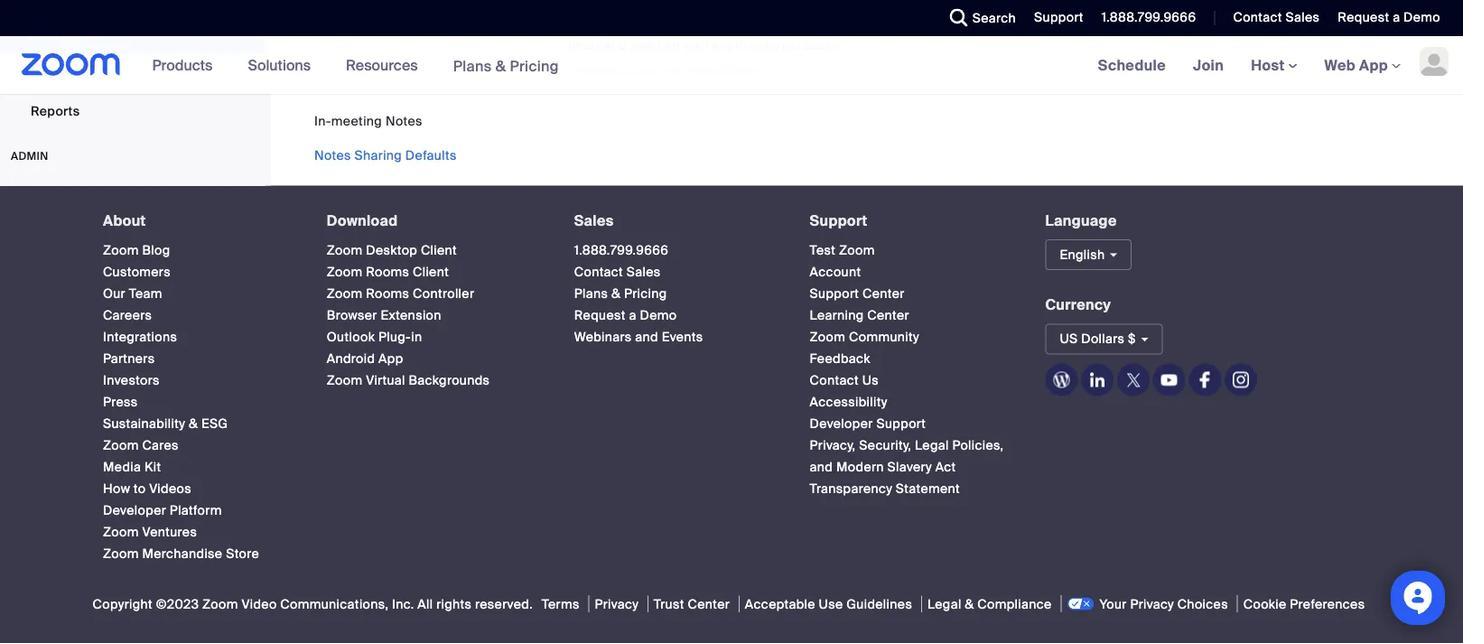 Task type: locate. For each thing, give the bounding box(es) containing it.
1 privacy from the left
[[595, 596, 639, 613]]

scheduler link
[[0, 55, 266, 92]]

&
[[496, 56, 506, 75], [612, 285, 621, 302], [189, 415, 198, 432], [965, 596, 975, 613]]

compliance
[[978, 596, 1052, 613]]

banner containing products
[[0, 36, 1464, 95]]

rights
[[437, 596, 472, 613]]

1.888.799.9666 link
[[574, 242, 669, 258]]

2 privacy from the left
[[1131, 596, 1175, 613]]

center up 'community'
[[868, 307, 910, 323]]

1 vertical spatial and
[[810, 459, 833, 475]]

careers
[[103, 307, 152, 323]]

0 horizontal spatial developer
[[103, 502, 166, 519]]

events
[[662, 328, 704, 345]]

1 vertical spatial center
[[868, 307, 910, 323]]

0 vertical spatial request
[[1339, 9, 1390, 26]]

internal
[[568, 36, 615, 53]]

share
[[684, 36, 719, 53]]

users
[[619, 36, 655, 53]]

0 horizontal spatial request
[[574, 307, 626, 323]]

0 horizontal spatial and
[[636, 328, 659, 345]]

1 vertical spatial plans
[[574, 285, 608, 302]]

0 horizontal spatial pricing
[[510, 56, 559, 75]]

search button
[[937, 0, 1021, 36]]

1 horizontal spatial a
[[1394, 9, 1401, 26]]

in-
[[314, 113, 332, 129]]

legal & compliance link
[[922, 596, 1058, 613]]

security,
[[860, 437, 912, 454]]

all
[[418, 596, 433, 613]]

1 vertical spatial request
[[574, 307, 626, 323]]

contact inside test zoom account support center learning center zoom community feedback contact us accessibility developer support privacy, security, legal policies, and modern slavery act transparency statement
[[810, 372, 859, 388]]

2 vertical spatial contact
[[810, 372, 859, 388]]

and
[[636, 328, 659, 345], [810, 459, 833, 475]]

1 vertical spatial demo
[[640, 307, 677, 323]]

notes sharing defaults link
[[314, 147, 457, 164]]

0 vertical spatial a
[[1394, 9, 1401, 26]]

contact down feedback button
[[810, 372, 859, 388]]

merchandise
[[142, 545, 223, 562]]

resources
[[346, 56, 418, 75]]

how
[[103, 480, 130, 497]]

1 vertical spatial rooms
[[366, 285, 410, 302]]

plans right the resources dropdown button
[[453, 56, 492, 75]]

and left events
[[636, 328, 659, 345]]

community
[[849, 328, 920, 345]]

videos
[[149, 480, 192, 497]]

1 vertical spatial 1.888.799.9666
[[574, 242, 669, 258]]

1 horizontal spatial 1.888.799.9666
[[1102, 9, 1197, 26]]

contact up host
[[1234, 9, 1283, 26]]

communications,
[[280, 596, 389, 613]]

0 horizontal spatial 1.888.799.9666
[[574, 242, 669, 258]]

0 vertical spatial developer
[[810, 415, 874, 432]]

reports
[[31, 103, 80, 120]]

1 vertical spatial users
[[622, 63, 657, 80]]

request a demo link
[[1325, 0, 1464, 36], [1339, 9, 1441, 26], [574, 307, 677, 323]]

test
[[810, 242, 836, 258]]

scheduler
[[31, 65, 94, 82]]

1 vertical spatial a
[[629, 307, 637, 323]]

request up web app dropdown button
[[1339, 9, 1390, 26]]

can for share
[[658, 36, 681, 53]]

plans up webinars at bottom
[[574, 285, 608, 302]]

legal
[[915, 437, 949, 454], [928, 596, 962, 613]]

1.888.799.9666 button
[[1089, 0, 1201, 36], [1102, 9, 1197, 26]]

1 horizontal spatial demo
[[1404, 9, 1441, 26]]

1 vertical spatial pricing
[[624, 285, 667, 302]]

0 vertical spatial 1.888.799.9666
[[1102, 9, 1197, 26]]

0 vertical spatial center
[[863, 285, 905, 302]]

webinars
[[574, 328, 632, 345]]

developer platform link
[[103, 502, 222, 519]]

menu bar containing in-meeting notes
[[314, 112, 457, 164]]

1 horizontal spatial app
[[1360, 56, 1389, 75]]

desktop
[[366, 242, 418, 258]]

terms
[[542, 596, 580, 613]]

ventures
[[142, 524, 197, 540]]

2 vertical spatial center
[[688, 596, 730, 613]]

0 horizontal spatial users
[[622, 63, 657, 80]]

guidelines
[[847, 596, 913, 613]]

support center link
[[810, 285, 905, 302]]

0 vertical spatial app
[[1360, 56, 1389, 75]]

0 horizontal spatial a
[[629, 307, 637, 323]]

integrations
[[103, 328, 177, 345]]

& inside product information navigation
[[496, 56, 506, 75]]

0 vertical spatial contact
[[1234, 9, 1283, 26]]

legal inside test zoom account support center learning center zoom community feedback contact us accessibility developer support privacy, security, legal policies, and modern slavery act transparency statement
[[915, 437, 949, 454]]

zoom merchandise store link
[[103, 545, 259, 562]]

menu item
[[0, 182, 266, 216]]

1 vertical spatial legal
[[928, 596, 962, 613]]

1 horizontal spatial and
[[810, 459, 833, 475]]

0 vertical spatial sales
[[1286, 9, 1321, 26]]

1 horizontal spatial pricing
[[624, 285, 667, 302]]

privacy left trust
[[595, 596, 639, 613]]

acceptable
[[745, 596, 816, 613]]

menu bar
[[314, 112, 457, 164]]

zoom
[[103, 242, 139, 258], [327, 242, 363, 258], [840, 242, 875, 258], [327, 263, 363, 280], [327, 285, 363, 302], [810, 328, 846, 345], [327, 372, 363, 388], [103, 437, 139, 454], [103, 524, 139, 540], [103, 545, 139, 562], [203, 596, 238, 613]]

banner
[[0, 36, 1464, 95]]

1 horizontal spatial request
[[1339, 9, 1390, 26]]

0 vertical spatial demo
[[1404, 9, 1441, 26]]

download link
[[327, 211, 398, 230]]

contact down 1.888.799.9666 link
[[574, 263, 624, 280]]

0 horizontal spatial demo
[[640, 307, 677, 323]]

zoom community link
[[810, 328, 920, 345]]

0 vertical spatial plans
[[453, 56, 492, 75]]

can
[[658, 36, 681, 53], [660, 63, 683, 80]]

and down privacy,
[[810, 459, 833, 475]]

center
[[863, 285, 905, 302], [868, 307, 910, 323], [688, 596, 730, 613]]

1 horizontal spatial privacy
[[1131, 596, 1175, 613]]

contact sales
[[1234, 9, 1321, 26]]

zoom desktop client link
[[327, 242, 457, 258]]

media
[[103, 459, 141, 475]]

0 horizontal spatial app
[[379, 350, 404, 367]]

0 vertical spatial pricing
[[510, 56, 559, 75]]

legal & compliance
[[928, 596, 1052, 613]]

center up "learning center" link
[[863, 285, 905, 302]]

rooms down desktop
[[366, 263, 410, 280]]

0 horizontal spatial contact
[[574, 263, 624, 280]]

integrations link
[[103, 328, 177, 345]]

1 horizontal spatial plans
[[574, 285, 608, 302]]

center right trust
[[688, 596, 730, 613]]

developer down 'to'
[[103, 502, 166, 519]]

0 vertical spatial can
[[658, 36, 681, 53]]

1 vertical spatial contact
[[574, 263, 624, 280]]

notes up notes sharing defaults
[[386, 113, 423, 129]]

a
[[1394, 9, 1401, 26], [629, 307, 637, 323]]

1 vertical spatial developer
[[103, 502, 166, 519]]

1 horizontal spatial users
[[804, 36, 839, 53]]

1.888.799.9666 inside '1.888.799.9666 contact sales plans & pricing request a demo webinars and events'
[[574, 242, 669, 258]]

client
[[421, 242, 457, 258], [413, 263, 449, 280]]

demo inside '1.888.799.9666 contact sales plans & pricing request a demo webinars and events'
[[640, 307, 677, 323]]

join
[[1194, 56, 1225, 75]]

0 horizontal spatial plans
[[453, 56, 492, 75]]

demo
[[1404, 9, 1441, 26], [640, 307, 677, 323]]

sharing
[[355, 147, 402, 164]]

app down plug- at the left bottom
[[379, 350, 404, 367]]

pricing inside product information navigation
[[510, 56, 559, 75]]

sales up host dropdown button
[[1286, 9, 1321, 26]]

1 horizontal spatial developer
[[810, 415, 874, 432]]

0 horizontal spatial privacy
[[595, 596, 639, 613]]

0 vertical spatial rooms
[[366, 263, 410, 280]]

sales inside '1.888.799.9666 contact sales plans & pricing request a demo webinars and events'
[[627, 263, 661, 280]]

schedule link
[[1085, 36, 1180, 94]]

2 vertical spatial sales
[[627, 263, 661, 280]]

demo up webinars and events link
[[640, 307, 677, 323]]

pricing left external
[[510, 56, 559, 75]]

0 vertical spatial and
[[636, 328, 659, 345]]

0 horizontal spatial notes
[[314, 147, 351, 164]]

video
[[242, 596, 277, 613]]

your
[[1100, 596, 1128, 613]]

legal up act
[[915, 437, 949, 454]]

plans inside product information navigation
[[453, 56, 492, 75]]

developer support link
[[810, 415, 926, 432]]

and inside '1.888.799.9666 contact sales plans & pricing request a demo webinars and events'
[[636, 328, 659, 345]]

app right web
[[1360, 56, 1389, 75]]

web app button
[[1325, 56, 1402, 75]]

test zoom account support center learning center zoom community feedback contact us accessibility developer support privacy, security, legal policies, and modern slavery act transparency statement
[[810, 242, 1004, 497]]

can left invite
[[660, 63, 683, 80]]

users down users
[[622, 63, 657, 80]]

& inside '1.888.799.9666 contact sales plans & pricing request a demo webinars and events'
[[612, 285, 621, 302]]

1 vertical spatial app
[[379, 350, 404, 367]]

rooms down zoom rooms client link
[[366, 285, 410, 302]]

notes down in-
[[314, 147, 351, 164]]

a up web app dropdown button
[[1394, 9, 1401, 26]]

can up external users can invite others
[[658, 36, 681, 53]]

test zoom link
[[810, 242, 875, 258]]

request up webinars at bottom
[[574, 307, 626, 323]]

rooms
[[366, 263, 410, 280], [366, 285, 410, 302]]

1 horizontal spatial notes
[[386, 113, 423, 129]]

a up webinars and events link
[[629, 307, 637, 323]]

privacy right the "your"
[[1131, 596, 1175, 613]]

product information navigation
[[139, 36, 573, 95]]

about link
[[103, 211, 146, 230]]

inc.
[[392, 596, 414, 613]]

legal right guidelines at the right bottom
[[928, 596, 962, 613]]

store
[[226, 545, 259, 562]]

sales down 1.888.799.9666 link
[[627, 263, 661, 280]]

demo up 'profile picture'
[[1404, 9, 1441, 26]]

support
[[1035, 9, 1084, 26], [810, 211, 868, 230], [810, 285, 860, 302], [877, 415, 926, 432]]

host
[[1252, 56, 1289, 75]]

pricing inside '1.888.799.9666 contact sales plans & pricing request a demo webinars and events'
[[624, 285, 667, 302]]

sales up 1.888.799.9666 link
[[574, 211, 614, 230]]

backgrounds
[[409, 372, 490, 388]]

team
[[129, 285, 162, 302]]

investors
[[103, 372, 160, 388]]

zoom virtual backgrounds link
[[327, 372, 490, 388]]

plans & pricing link
[[453, 56, 559, 75], [453, 56, 559, 75], [574, 285, 667, 302]]

support down account
[[810, 285, 860, 302]]

sales link
[[574, 211, 614, 230]]

1 vertical spatial can
[[660, 63, 683, 80]]

profile picture image
[[1421, 47, 1450, 76]]

users right external
[[804, 36, 839, 53]]

0 vertical spatial legal
[[915, 437, 949, 454]]

web app
[[1325, 56, 1389, 75]]

support right search
[[1035, 9, 1084, 26]]

contact us link
[[810, 372, 879, 388]]

1 horizontal spatial sales
[[627, 263, 661, 280]]

0 horizontal spatial sales
[[574, 211, 614, 230]]

1 rooms from the top
[[366, 263, 410, 280]]

2 horizontal spatial sales
[[1286, 9, 1321, 26]]

join link
[[1180, 36, 1238, 94]]

1.888.799.9666 down the sales link
[[574, 242, 669, 258]]

developer down accessibility
[[810, 415, 874, 432]]

1 vertical spatial sales
[[574, 211, 614, 230]]

pricing up webinars and events link
[[624, 285, 667, 302]]

1.888.799.9666 up schedule
[[1102, 9, 1197, 26]]

policies,
[[953, 437, 1004, 454]]

1 horizontal spatial contact
[[810, 372, 859, 388]]

host button
[[1252, 56, 1298, 75]]

feedback button
[[810, 350, 871, 367]]



Task type: vqa. For each thing, say whether or not it's contained in the screenshot.
Solutions at the top of page
yes



Task type: describe. For each thing, give the bounding box(es) containing it.
zoom blog link
[[103, 242, 170, 258]]

currency
[[1046, 295, 1112, 314]]

statement
[[896, 480, 961, 497]]

search
[[973, 9, 1017, 26]]

meeting
[[332, 113, 382, 129]]

english button
[[1046, 239, 1133, 270]]

virtual
[[366, 372, 406, 388]]

about
[[103, 211, 146, 230]]

us dollars $
[[1060, 331, 1137, 347]]

zoom logo image
[[22, 53, 121, 76]]

trust center
[[654, 596, 730, 613]]

copyright ©2023 zoom video communications, inc. all rights reserved. terms
[[93, 596, 580, 613]]

android
[[327, 350, 375, 367]]

sustainability
[[103, 415, 185, 432]]

zoom rooms controller link
[[327, 285, 475, 302]]

in-meeting notes
[[314, 113, 423, 129]]

how to videos link
[[103, 480, 192, 497]]

internal users can share with external users
[[568, 36, 839, 53]]

webinars and events link
[[574, 328, 704, 345]]

android app link
[[327, 350, 404, 367]]

copyright
[[93, 596, 153, 613]]

request a demo
[[1339, 9, 1441, 26]]

use
[[819, 596, 844, 613]]

cookie
[[1244, 596, 1287, 613]]

acceptable use guidelines link
[[739, 596, 918, 613]]

customers link
[[103, 263, 171, 280]]

kit
[[145, 459, 161, 475]]

& inside zoom blog customers our team careers integrations partners investors press sustainability & esg zoom cares media kit how to videos developer platform zoom ventures zoom merchandise store
[[189, 415, 198, 432]]

app inside meetings navigation
[[1360, 56, 1389, 75]]

reserved.
[[475, 596, 533, 613]]

to
[[134, 480, 146, 497]]

us
[[863, 372, 879, 388]]

can for invite
[[660, 63, 683, 80]]

2 horizontal spatial contact
[[1234, 9, 1283, 26]]

your privacy choices link
[[1061, 596, 1234, 613]]

defaults
[[406, 147, 457, 164]]

extension
[[381, 307, 442, 323]]

solutions
[[248, 56, 311, 75]]

$
[[1129, 331, 1137, 347]]

meetings navigation
[[1085, 36, 1464, 95]]

invite
[[686, 63, 719, 80]]

1 vertical spatial client
[[413, 263, 449, 280]]

zoom desktop client zoom rooms client zoom rooms controller browser extension outlook plug-in android app zoom virtual backgrounds
[[327, 242, 490, 388]]

plans inside '1.888.799.9666 contact sales plans & pricing request a demo webinars and events'
[[574, 285, 608, 302]]

others
[[722, 63, 762, 80]]

and inside test zoom account support center learning center zoom community feedback contact us accessibility developer support privacy, security, legal policies, and modern slavery act transparency statement
[[810, 459, 833, 475]]

trust center link
[[648, 596, 736, 613]]

modern
[[837, 459, 885, 475]]

support up security,
[[877, 415, 926, 432]]

platform
[[170, 502, 222, 519]]

1.888.799.9666 contact sales plans & pricing request a demo webinars and events
[[574, 242, 704, 345]]

dollars
[[1082, 331, 1125, 347]]

request inside '1.888.799.9666 contact sales plans & pricing request a demo webinars and events'
[[574, 307, 626, 323]]

slavery
[[888, 459, 933, 475]]

controller
[[413, 285, 475, 302]]

developer inside zoom blog customers our team careers integrations partners investors press sustainability & esg zoom cares media kit how to videos developer platform zoom ventures zoom merchandise store
[[103, 502, 166, 519]]

in
[[411, 328, 422, 345]]

press
[[103, 393, 138, 410]]

contact inside '1.888.799.9666 contact sales plans & pricing request a demo webinars and events'
[[574, 263, 624, 280]]

1 vertical spatial notes
[[314, 147, 351, 164]]

in-meeting notes link
[[314, 113, 423, 129]]

2 rooms from the top
[[366, 285, 410, 302]]

esg
[[201, 415, 228, 432]]

products
[[152, 56, 213, 75]]

solutions button
[[248, 36, 319, 94]]

app inside zoom desktop client zoom rooms client zoom rooms controller browser extension outlook plug-in android app zoom virtual backgrounds
[[379, 350, 404, 367]]

products button
[[152, 36, 221, 94]]

support up test zoom link
[[810, 211, 868, 230]]

reports link
[[0, 93, 266, 129]]

acceptable use guidelines
[[745, 596, 913, 613]]

1.888.799.9666 for 1.888.799.9666 contact sales plans & pricing request a demo webinars and events
[[574, 242, 669, 258]]

a inside '1.888.799.9666 contact sales plans & pricing request a demo webinars and events'
[[629, 307, 637, 323]]

careers link
[[103, 307, 152, 323]]

customers
[[103, 263, 171, 280]]

with
[[722, 36, 748, 53]]

us
[[1060, 331, 1079, 347]]

0 vertical spatial notes
[[386, 113, 423, 129]]

notes sharing defaults
[[314, 147, 457, 164]]

cookie preferences
[[1244, 596, 1366, 613]]

external users can invite others
[[568, 63, 762, 80]]

developer inside test zoom account support center learning center zoom community feedback contact us accessibility developer support privacy, security, legal policies, and modern slavery act transparency statement
[[810, 415, 874, 432]]

privacy, security, legal policies, and modern slavery act transparency statement link
[[810, 437, 1004, 497]]

zoom ventures link
[[103, 524, 197, 540]]

personal menu menu
[[0, 0, 266, 131]]

©2023
[[156, 596, 199, 613]]

0 vertical spatial client
[[421, 242, 457, 258]]

schedule
[[1099, 56, 1167, 75]]

cookie preferences link
[[1238, 596, 1371, 613]]

1.888.799.9666 for 1.888.799.9666
[[1102, 9, 1197, 26]]

zoom blog customers our team careers integrations partners investors press sustainability & esg zoom cares media kit how to videos developer platform zoom ventures zoom merchandise store
[[103, 242, 259, 562]]

choices
[[1178, 596, 1229, 613]]

external
[[751, 36, 801, 53]]

accessibility link
[[810, 393, 888, 410]]

web
[[1325, 56, 1356, 75]]

outlook plug-in link
[[327, 328, 422, 345]]

0 vertical spatial users
[[804, 36, 839, 53]]

trust
[[654, 596, 685, 613]]

privacy link
[[589, 596, 644, 613]]

your privacy choices
[[1100, 596, 1229, 613]]



